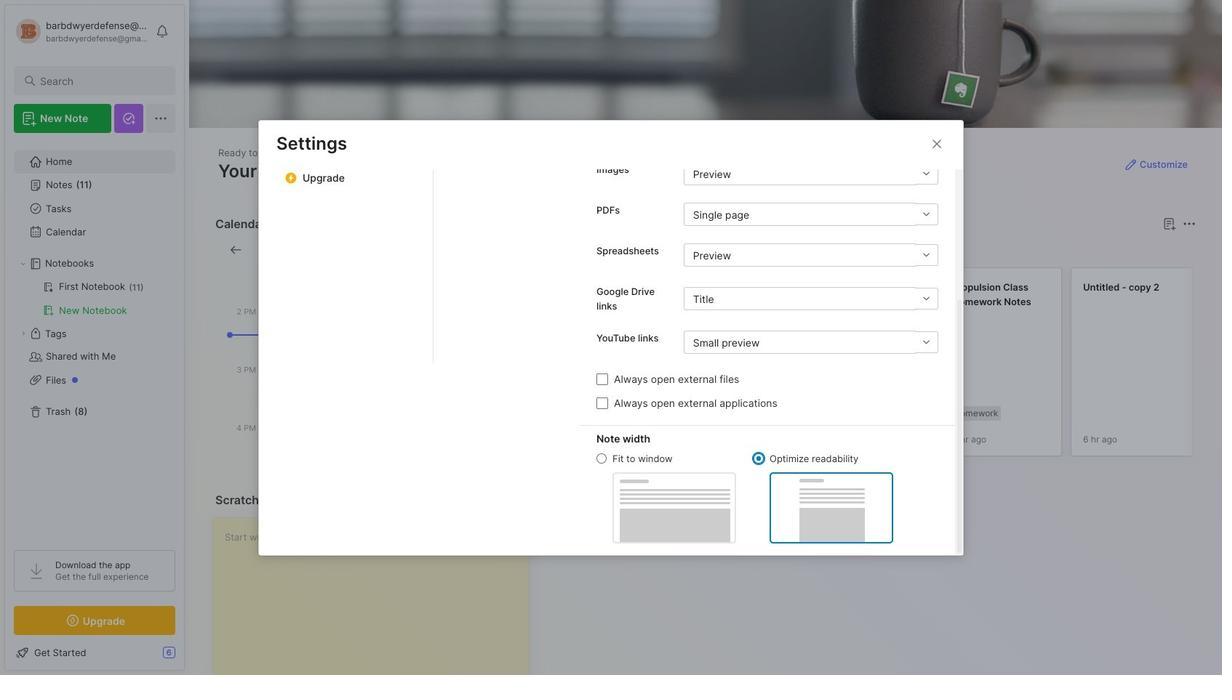 Task type: vqa. For each thing, say whether or not it's contained in the screenshot.
2nd tab from left
yes



Task type: locate. For each thing, give the bounding box(es) containing it.
1 horizontal spatial tab
[[599, 242, 658, 259]]

None checkbox
[[597, 374, 608, 385], [597, 398, 608, 409], [597, 374, 608, 385], [597, 398, 608, 409]]

row group
[[547, 268, 1222, 466]]

None search field
[[40, 72, 162, 89]]

tab list
[[434, 0, 579, 363], [550, 242, 1194, 259]]

None radio
[[754, 454, 764, 464]]

Choose default view option for PDFs field
[[684, 203, 938, 226]]

Choose default view option for YouTube links field
[[684, 331, 938, 354]]

Choose default view option for Spreadsheets field
[[684, 244, 938, 267]]

option group
[[597, 452, 893, 544]]

tree
[[5, 142, 184, 538]]

Search text field
[[40, 74, 162, 88]]

0 horizontal spatial tab
[[550, 242, 593, 259]]

None radio
[[597, 454, 607, 464]]

group
[[14, 276, 175, 322]]

tab
[[550, 242, 593, 259], [599, 242, 658, 259]]

none search field inside 'main' element
[[40, 72, 162, 89]]

group inside 'main' element
[[14, 276, 175, 322]]

expand notebooks image
[[19, 260, 28, 268]]



Task type: describe. For each thing, give the bounding box(es) containing it.
Choose default view option for Google Drive links field
[[684, 287, 938, 311]]

1 tab from the left
[[550, 242, 593, 259]]

2 tab from the left
[[599, 242, 658, 259]]

Choose default view option for Images field
[[684, 162, 938, 185]]

close image
[[928, 135, 946, 152]]

expand tags image
[[19, 330, 28, 338]]

tree inside 'main' element
[[5, 142, 184, 538]]

Start writing… text field
[[225, 519, 528, 676]]

main element
[[0, 0, 189, 676]]



